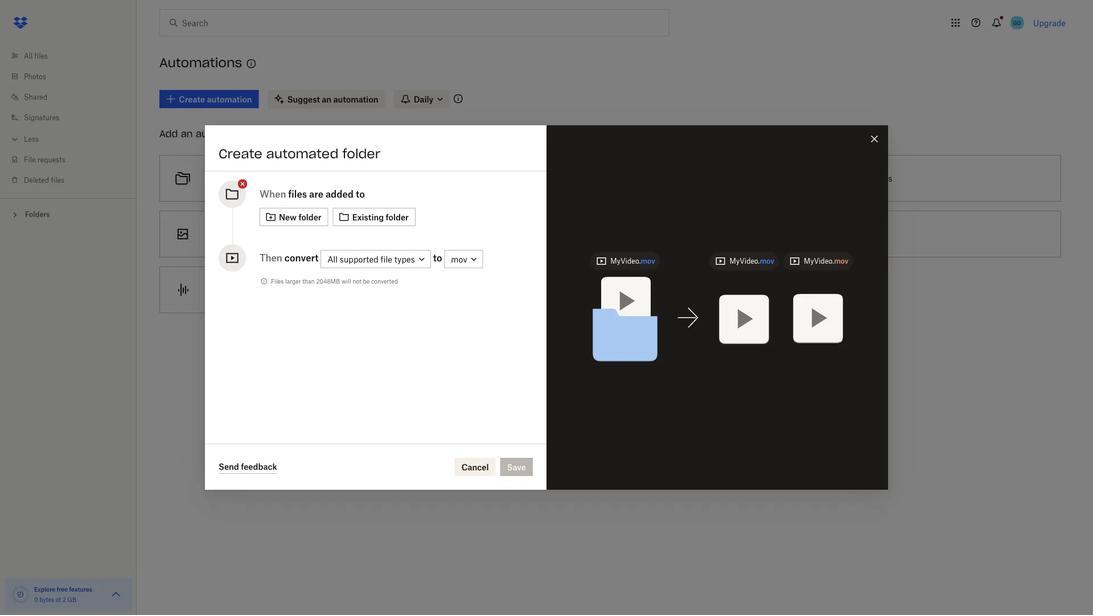 Task type: vqa. For each thing, say whether or not it's contained in the screenshot.
convert related to videos
yes



Task type: locate. For each thing, give the bounding box(es) containing it.
convert left the videos
[[598, 229, 626, 239]]

set
[[510, 173, 523, 183]]

an
[[181, 128, 193, 140], [236, 229, 246, 239]]

myvideo. mov
[[611, 257, 656, 266], [730, 257, 775, 266], [805, 257, 849, 266]]

a for choose a file format to convert audio files to
[[236, 285, 241, 295]]

format down renames
[[561, 229, 586, 239]]

0 vertical spatial all
[[24, 52, 33, 60]]

choose inside button
[[510, 229, 538, 239]]

then convert
[[260, 252, 319, 264]]

0 vertical spatial file
[[547, 229, 558, 239]]

format down the new
[[273, 229, 299, 239]]

1 vertical spatial an
[[236, 229, 246, 239]]

upgrade link
[[1034, 18, 1067, 28]]

convert down "new folder"
[[310, 229, 339, 239]]

cancel button
[[455, 458, 496, 476]]

to
[[278, 173, 285, 183], [863, 173, 871, 183], [356, 189, 365, 200], [301, 229, 308, 239], [359, 229, 366, 239], [588, 229, 595, 239], [654, 229, 662, 239], [433, 252, 442, 264], [284, 285, 292, 295], [365, 285, 372, 295]]

folder
[[343, 146, 381, 162], [299, 212, 322, 222], [386, 212, 409, 222]]

format down files
[[257, 285, 282, 295]]

converted
[[371, 278, 398, 285]]

1 vertical spatial file
[[381, 254, 393, 264]]

shared
[[24, 93, 47, 101]]

explore free features 0 bytes of 2 gb
[[34, 586, 92, 603]]

an right add
[[181, 128, 193, 140]]

a for set a rule that renames files
[[525, 173, 529, 183]]

category
[[243, 173, 276, 183]]

convert down "than"
[[294, 285, 322, 295]]

files right renames
[[600, 173, 616, 183]]

photos
[[24, 72, 46, 81]]

1 horizontal spatial all
[[328, 254, 338, 264]]

to left the videos
[[588, 229, 595, 239]]

cancel
[[462, 462, 489, 472]]

0 horizontal spatial all
[[24, 52, 33, 60]]

folders
[[25, 210, 50, 219]]

sort
[[287, 173, 302, 183]]

0 horizontal spatial an
[[181, 128, 193, 140]]

automations
[[160, 55, 242, 71]]

folder up added
[[343, 146, 381, 162]]

files right convert
[[846, 173, 861, 183]]

all inside popup button
[[328, 254, 338, 264]]

0 horizontal spatial myvideo.
[[611, 257, 641, 266]]

convert
[[310, 229, 339, 239], [598, 229, 626, 239], [285, 252, 319, 264], [294, 285, 322, 295]]

myvideo.
[[611, 257, 641, 266], [730, 257, 760, 266], [805, 257, 835, 266]]

to left pdfs
[[863, 173, 871, 183]]

choose a category to sort files by button
[[155, 150, 459, 206]]

a
[[236, 173, 241, 183], [525, 173, 529, 183], [540, 229, 545, 239], [236, 285, 241, 295]]

2 horizontal spatial file
[[547, 229, 558, 239]]

1 vertical spatial all
[[328, 254, 338, 264]]

2048mb
[[316, 278, 340, 285]]

format inside button
[[561, 229, 586, 239]]

file inside button
[[243, 285, 255, 295]]

folders button
[[0, 206, 137, 222]]

files are added to
[[288, 189, 365, 200]]

2 horizontal spatial myvideo. mov
[[805, 257, 849, 266]]

an for add
[[181, 128, 193, 140]]

list
[[0, 39, 137, 198]]

mov button
[[445, 250, 483, 268]]

2 vertical spatial file
[[243, 285, 255, 295]]

all up files larger than 2048mb will not be converted
[[328, 254, 338, 264]]

all inside 'list'
[[24, 52, 33, 60]]

files
[[35, 52, 48, 60], [304, 173, 320, 183], [600, 173, 616, 183], [846, 173, 861, 183], [51, 176, 64, 184], [288, 189, 307, 200], [341, 229, 356, 239], [347, 285, 363, 295]]

photos link
[[9, 66, 137, 87]]

1 horizontal spatial file
[[381, 254, 393, 264]]

are
[[309, 189, 324, 200]]

to inside button
[[863, 173, 871, 183]]

folder for existing folder
[[386, 212, 409, 222]]

pdfs
[[873, 173, 893, 183]]

1 myvideo. from the left
[[611, 257, 641, 266]]

folder right the new
[[299, 212, 322, 222]]

format for videos
[[561, 229, 586, 239]]

all supported file types
[[328, 254, 415, 264]]

files down the sort
[[288, 189, 307, 200]]

set a rule that renames files button
[[459, 150, 763, 206]]

all
[[24, 52, 33, 60], [328, 254, 338, 264]]

set a rule that renames files
[[510, 173, 616, 183]]

create automated folder dialog
[[205, 125, 889, 490]]

file inside popup button
[[381, 254, 393, 264]]

to left mov dropdown button
[[433, 252, 442, 264]]

2 horizontal spatial myvideo.
[[805, 257, 835, 266]]

0 horizontal spatial folder
[[299, 212, 322, 222]]

files down existing
[[341, 229, 356, 239]]

format for audio
[[257, 285, 282, 295]]

send
[[219, 462, 239, 472]]

all up photos at the top of page
[[24, 52, 33, 60]]

choose an image format to convert files to button
[[155, 206, 459, 262]]

choose for choose a category to sort files by
[[206, 173, 234, 183]]

file
[[547, 229, 558, 239], [381, 254, 393, 264], [243, 285, 255, 295]]

1 horizontal spatial an
[[236, 229, 246, 239]]

send feedback button
[[219, 460, 277, 474]]

requests
[[38, 155, 65, 164]]

2
[[63, 596, 66, 603]]

convert up "than"
[[285, 252, 319, 264]]

file inside button
[[547, 229, 558, 239]]

all files
[[24, 52, 48, 60]]

an inside button
[[236, 229, 246, 239]]

0 vertical spatial an
[[181, 128, 193, 140]]

all for all supported file types
[[328, 254, 338, 264]]

choose for choose a file format to convert videos to
[[510, 229, 538, 239]]

1 horizontal spatial myvideo. mov
[[730, 257, 775, 266]]

files inside button
[[600, 173, 616, 183]]

files up photos at the top of page
[[35, 52, 48, 60]]

1 horizontal spatial myvideo.
[[730, 257, 760, 266]]

convert for videos
[[598, 229, 626, 239]]

choose a file format to convert videos to
[[510, 229, 662, 239]]

2 myvideo. mov from the left
[[730, 257, 775, 266]]

deleted files link
[[9, 170, 137, 190]]

supported
[[340, 254, 379, 264]]

an left image
[[236, 229, 246, 239]]

2 horizontal spatial folder
[[386, 212, 409, 222]]

add an automation
[[160, 128, 251, 140]]

to down the be
[[365, 285, 372, 295]]

deleted files
[[24, 176, 64, 184]]

shared link
[[9, 87, 137, 107]]

0 horizontal spatial file
[[243, 285, 255, 295]]

0 horizontal spatial myvideo. mov
[[611, 257, 656, 266]]

convert files to pdfs button
[[763, 150, 1067, 206]]

gb
[[68, 596, 76, 603]]

of
[[56, 596, 61, 603]]

convert inside button
[[598, 229, 626, 239]]

files
[[271, 278, 284, 285]]

choose
[[206, 173, 234, 183], [206, 229, 234, 239], [510, 229, 538, 239], [206, 285, 234, 295]]

format
[[273, 229, 299, 239], [561, 229, 586, 239], [257, 285, 282, 295]]

1 myvideo. mov from the left
[[611, 257, 656, 266]]

deleted
[[24, 176, 49, 184]]

be
[[363, 278, 370, 285]]

folder right existing
[[386, 212, 409, 222]]

0
[[34, 596, 38, 603]]



Task type: describe. For each thing, give the bounding box(es) containing it.
upgrade
[[1034, 18, 1067, 28]]

a for choose a file format to convert videos to
[[540, 229, 545, 239]]

choose for choose a file format to convert audio files to
[[206, 285, 234, 295]]

rule
[[531, 173, 546, 183]]

add
[[160, 128, 178, 140]]

renames
[[565, 173, 598, 183]]

than
[[303, 278, 315, 285]]

3 myvideo. mov from the left
[[805, 257, 849, 266]]

choose a category to sort files by
[[206, 173, 331, 183]]

added
[[326, 189, 354, 200]]

files inside the create automated folder dialog
[[288, 189, 307, 200]]

format for files
[[273, 229, 299, 239]]

all files link
[[9, 46, 137, 66]]

features
[[69, 586, 92, 593]]

when
[[260, 189, 286, 200]]

list containing all files
[[0, 39, 137, 198]]

convert files to pdfs
[[813, 173, 893, 183]]

choose a file format to convert videos to button
[[459, 206, 763, 262]]

existing
[[352, 212, 384, 222]]

to right the videos
[[654, 229, 662, 239]]

mov inside dropdown button
[[451, 254, 468, 264]]

files inside button
[[846, 173, 861, 183]]

videos
[[628, 229, 652, 239]]

all supported file types button
[[321, 250, 431, 268]]

dropbox image
[[9, 11, 32, 34]]

2 myvideo. from the left
[[730, 257, 760, 266]]

convert for audio
[[294, 285, 322, 295]]

then
[[260, 252, 283, 264]]

files left the "by" at the top of page
[[304, 173, 320, 183]]

folder for new folder
[[299, 212, 322, 222]]

a for choose a category to sort files by
[[236, 173, 241, 183]]

less
[[24, 135, 39, 143]]

choose an image format to convert files to
[[206, 229, 366, 239]]

existing folder button
[[333, 208, 416, 226]]

new folder
[[279, 212, 322, 222]]

file
[[24, 155, 36, 164]]

to down "new folder"
[[301, 229, 308, 239]]

less image
[[9, 134, 21, 145]]

feedback
[[241, 462, 277, 472]]

free
[[57, 586, 68, 593]]

new
[[279, 212, 297, 222]]

signatures
[[24, 113, 59, 122]]

all for all files
[[24, 52, 33, 60]]

to down larger
[[284, 285, 292, 295]]

file for choose a file format to convert audio files to
[[243, 285, 255, 295]]

by
[[322, 173, 331, 183]]

add an automation main content
[[155, 82, 1094, 615]]

not
[[353, 278, 362, 285]]

larger
[[285, 278, 301, 285]]

convert for files
[[310, 229, 339, 239]]

explore
[[34, 586, 55, 593]]

choose a file format to convert audio files to button
[[155, 262, 459, 318]]

that
[[548, 173, 563, 183]]

audio
[[324, 285, 345, 295]]

quota usage element
[[11, 586, 30, 604]]

files right 'deleted'
[[51, 176, 64, 184]]

automation
[[196, 128, 251, 140]]

signatures link
[[9, 107, 137, 128]]

file for choose a file format to convert videos to
[[547, 229, 558, 239]]

files down not
[[347, 285, 363, 295]]

convert inside the create automated folder dialog
[[285, 252, 319, 264]]

3 myvideo. from the left
[[805, 257, 835, 266]]

create
[[219, 146, 262, 162]]

to right added
[[356, 189, 365, 200]]

new folder button
[[260, 208, 329, 226]]

image
[[248, 229, 271, 239]]

click to watch a demo video image
[[245, 57, 258, 71]]

choose for choose an image format to convert files to
[[206, 229, 234, 239]]

file requests link
[[9, 149, 137, 170]]

create automated folder
[[219, 146, 381, 162]]

file requests
[[24, 155, 65, 164]]

files larger than 2048mb will not be converted
[[271, 278, 398, 285]]

file for all supported file types
[[381, 254, 393, 264]]

will
[[342, 278, 351, 285]]

1 horizontal spatial folder
[[343, 146, 381, 162]]

convert
[[813, 173, 843, 183]]

bytes
[[40, 596, 54, 603]]

to left the sort
[[278, 173, 285, 183]]

to down existing
[[359, 229, 366, 239]]

types
[[395, 254, 415, 264]]

automated
[[266, 146, 339, 162]]

send feedback
[[219, 462, 277, 472]]

an for choose
[[236, 229, 246, 239]]

existing folder
[[352, 212, 409, 222]]

choose a file format to convert audio files to
[[206, 285, 372, 295]]



